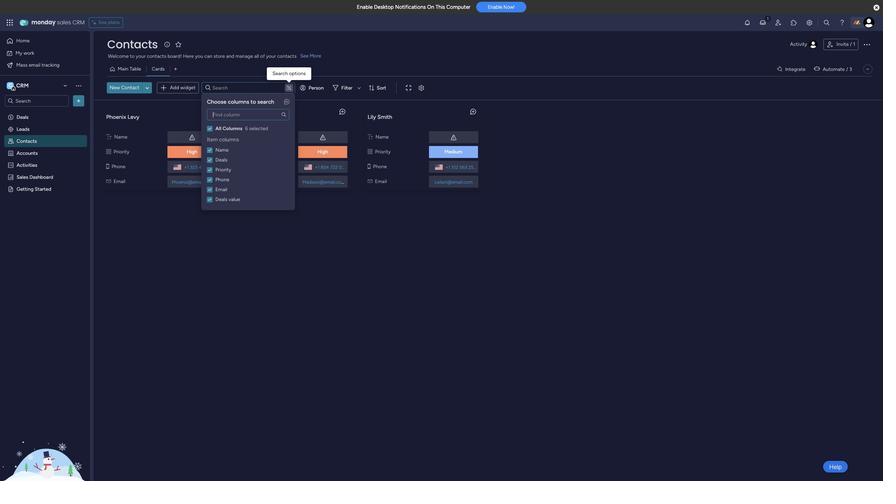 Task type: describe. For each thing, give the bounding box(es) containing it.
item columns
[[207, 136, 239, 143]]

dashboard
[[29, 174, 53, 180]]

dapulse text column image
[[106, 134, 112, 140]]

alex green
[[237, 113, 265, 120]]

my
[[16, 50, 22, 56]]

lily smith
[[368, 113, 392, 120]]

+1 for levy
[[184, 164, 189, 170]]

deals value
[[215, 196, 240, 202]]

dapulse close image
[[874, 4, 880, 11]]

all
[[254, 53, 259, 59]]

5698
[[208, 164, 219, 170]]

search options
[[273, 71, 306, 77]]

v2 status outline image for lily smith
[[368, 149, 373, 155]]

email
[[29, 62, 40, 68]]

v2 status outline image for phoenix levy
[[106, 149, 111, 155]]

2 vertical spatial deals
[[215, 196, 227, 202]]

325
[[190, 164, 198, 170]]

integrate
[[786, 66, 806, 72]]

Find column search field
[[207, 109, 290, 120]]

v2 mobile phone image
[[368, 163, 371, 169]]

see plans button
[[89, 17, 123, 28]]

on
[[427, 4, 434, 10]]

invite / 1 button
[[824, 39, 859, 50]]

0499
[[339, 164, 350, 170]]

lily
[[368, 113, 376, 120]]

sales dashboard
[[17, 174, 53, 180]]

dapulse integrations image
[[777, 66, 783, 72]]

v2 email column image for lily smith
[[368, 178, 373, 184]]

mass email tracking
[[16, 62, 60, 68]]

enable now! button
[[476, 2, 526, 12]]

search everything image
[[823, 19, 831, 26]]

alex
[[237, 113, 248, 120]]

1 horizontal spatial contacts
[[107, 36, 158, 52]]

enable desktop notifications on this computer
[[357, 4, 471, 10]]

workspace selection element
[[7, 81, 30, 91]]

work
[[24, 50, 34, 56]]

home button
[[4, 35, 76, 47]]

sales
[[17, 174, 28, 180]]

activities
[[17, 162, 37, 168]]

columns for choose
[[228, 98, 249, 105]]

welcome
[[108, 53, 129, 59]]

name for lily
[[376, 134, 389, 140]]

main table
[[118, 66, 141, 72]]

show board description image
[[163, 41, 171, 48]]

+1 312 563 2541
[[446, 164, 478, 170]]

1 horizontal spatial priority
[[215, 167, 231, 173]]

invite
[[837, 41, 849, 47]]

computer
[[447, 4, 471, 10]]

sort button
[[366, 82, 391, 94]]

monday
[[31, 18, 56, 26]]

can
[[204, 53, 212, 59]]

v2 mobile phone image
[[106, 163, 109, 169]]

Search in workspace field
[[15, 97, 59, 105]]

main table button
[[107, 63, 147, 75]]

mass
[[16, 62, 28, 68]]

new
[[110, 85, 120, 91]]

angle down image
[[146, 85, 149, 91]]

columns
[[223, 126, 242, 132]]

+1 854 722 0499 link
[[312, 163, 350, 171]]

high for phoenix levy
[[187, 149, 197, 155]]

help button
[[824, 461, 848, 473]]

started
[[35, 186, 51, 192]]

1
[[854, 41, 856, 47]]

Search field
[[211, 83, 268, 93]]

+1 854 722 0499
[[315, 164, 350, 170]]

lottie animation image
[[0, 410, 90, 481]]

dapulse text column image for lily smith
[[368, 134, 373, 140]]

accounts
[[17, 150, 38, 156]]

smith
[[378, 113, 392, 120]]

1 horizontal spatial name
[[215, 147, 229, 153]]

2 contacts from the left
[[277, 53, 297, 59]]

table
[[130, 66, 141, 72]]

options image
[[863, 40, 871, 49]]

help image
[[839, 19, 846, 26]]

+1 325 478 5698 link
[[181, 163, 219, 171]]

phoenix@email.com link
[[170, 179, 215, 184]]

main
[[118, 66, 128, 72]]

2 your from the left
[[266, 53, 276, 59]]

enable for enable now!
[[488, 4, 503, 10]]

options image
[[75, 97, 82, 104]]

item
[[207, 136, 218, 143]]

add widget
[[170, 85, 196, 91]]

1 horizontal spatial email
[[215, 186, 227, 192]]

+1 for smith
[[446, 164, 450, 170]]

christina overa image
[[864, 17, 875, 28]]

public dashboard image
[[7, 174, 14, 180]]

person
[[309, 85, 324, 91]]

medium
[[445, 149, 463, 155]]

6
[[245, 126, 248, 132]]

sort
[[377, 85, 386, 91]]

autopilot image
[[814, 64, 820, 73]]

activity button
[[788, 39, 821, 50]]

value
[[229, 196, 240, 202]]

person button
[[297, 82, 328, 94]]

phoenix@email.com
[[172, 179, 213, 184]]

getting
[[17, 186, 34, 192]]

add to favorites image
[[175, 41, 182, 48]]

deals inside list box
[[17, 114, 29, 120]]

workspace image
[[7, 82, 14, 90]]

you
[[195, 53, 203, 59]]

this
[[436, 4, 445, 10]]

email for phoenix
[[114, 178, 126, 184]]

cards
[[152, 66, 165, 72]]

phone for lily
[[373, 163, 387, 169]]

1 horizontal spatial crm
[[72, 18, 85, 26]]

choose columns to search
[[207, 98, 274, 105]]

levy
[[128, 113, 139, 120]]

my work button
[[4, 47, 76, 59]]



Task type: locate. For each thing, give the bounding box(es) containing it.
1 high from the left
[[187, 149, 197, 155]]

1 horizontal spatial dapulse text column image
[[368, 134, 373, 140]]

+1 for green
[[315, 164, 320, 170]]

contacts up welcome
[[107, 36, 158, 52]]

1 horizontal spatial phone
[[215, 177, 229, 183]]

here
[[183, 53, 194, 59]]

Contacts field
[[105, 36, 160, 52]]

all columns
[[215, 126, 242, 132]]

crm right workspace 'image'
[[16, 82, 29, 89]]

1 v2 status outline image from the left
[[106, 149, 111, 155]]

emails settings image
[[806, 19, 813, 26]]

priority down smith
[[375, 149, 391, 155]]

1 +1 from the left
[[184, 164, 189, 170]]

0 vertical spatial contacts
[[107, 36, 158, 52]]

list box
[[0, 110, 90, 290]]

phone for phoenix
[[112, 163, 126, 169]]

see left plans
[[98, 19, 107, 25]]

1 horizontal spatial /
[[850, 41, 852, 47]]

your right of
[[266, 53, 276, 59]]

columns for item
[[219, 136, 239, 143]]

enable
[[357, 4, 373, 10], [488, 4, 503, 10]]

+1
[[184, 164, 189, 170], [315, 164, 320, 170], [446, 164, 450, 170]]

desktop
[[374, 4, 394, 10]]

contacts up cards
[[147, 53, 166, 59]]

contacts up search options
[[277, 53, 297, 59]]

enable now!
[[488, 4, 515, 10]]

contacts inside list box
[[17, 138, 37, 144]]

v2 email column image down v2 mobile phone image
[[106, 178, 111, 184]]

collapse board header image
[[865, 66, 871, 72]]

public board image
[[7, 186, 14, 192]]

1 horizontal spatial v2 email column image
[[368, 178, 373, 184]]

v2 search image
[[206, 84, 211, 92]]

search image
[[281, 112, 287, 117]]

478
[[199, 164, 207, 170]]

contacts
[[147, 53, 166, 59], [277, 53, 297, 59]]

more
[[310, 53, 321, 59]]

0 vertical spatial deals
[[17, 114, 29, 120]]

2 horizontal spatial priority
[[375, 149, 391, 155]]

cards button
[[147, 63, 170, 75]]

contacts up accounts
[[17, 138, 37, 144]]

2 horizontal spatial name
[[376, 134, 389, 140]]

2 +1 from the left
[[315, 164, 320, 170]]

option
[[0, 111, 90, 112]]

0 horizontal spatial dapulse text column image
[[237, 134, 242, 140]]

+1 left 325
[[184, 164, 189, 170]]

0 horizontal spatial priority
[[114, 149, 129, 155]]

columns down all columns
[[219, 136, 239, 143]]

1 horizontal spatial see
[[300, 53, 309, 59]]

v2 email column image down v2 mobile phone icon at the left of page
[[368, 178, 373, 184]]

v2 status outline image down dapulse text column image
[[106, 149, 111, 155]]

+1 left 312
[[446, 164, 450, 170]]

priority for levy
[[114, 149, 129, 155]]

1 vertical spatial crm
[[16, 82, 29, 89]]

0 horizontal spatial contacts
[[147, 53, 166, 59]]

0 vertical spatial crm
[[72, 18, 85, 26]]

phone
[[112, 163, 126, 169], [373, 163, 387, 169], [215, 177, 229, 183]]

+1 inside 'link'
[[446, 164, 450, 170]]

0 horizontal spatial enable
[[357, 4, 373, 10]]

notifications image
[[744, 19, 751, 26]]

0 vertical spatial /
[[850, 41, 852, 47]]

search
[[273, 71, 288, 77]]

lottie animation element
[[0, 410, 90, 481]]

+1 325 478 5698
[[184, 164, 219, 170]]

see inside button
[[98, 19, 107, 25]]

add view image
[[174, 66, 177, 72]]

tracking
[[42, 62, 60, 68]]

/ for 1
[[850, 41, 852, 47]]

my work
[[16, 50, 34, 56]]

1 vertical spatial /
[[847, 66, 848, 72]]

to left search
[[251, 98, 256, 105]]

2 v2 status outline image from the left
[[368, 149, 373, 155]]

/ inside invite / 1 button
[[850, 41, 852, 47]]

enable inside button
[[488, 4, 503, 10]]

/ for 3
[[847, 66, 848, 72]]

1 vertical spatial deals
[[215, 157, 227, 163]]

854
[[321, 164, 329, 170]]

0 horizontal spatial phone
[[112, 163, 126, 169]]

1 dapulse text column image from the left
[[237, 134, 242, 140]]

phone right v2 mobile phone image
[[112, 163, 126, 169]]

widget
[[180, 85, 196, 91]]

options
[[289, 71, 306, 77]]

1 horizontal spatial contacts
[[277, 53, 297, 59]]

v2 email column image
[[106, 178, 111, 184], [368, 178, 373, 184]]

dapulse text column image for alex green
[[237, 134, 242, 140]]

contact
[[121, 85, 139, 91]]

1 horizontal spatial to
[[251, 98, 256, 105]]

1 horizontal spatial v2 status outline image
[[368, 149, 373, 155]]

high up 325
[[187, 149, 197, 155]]

name down lily smith at left
[[376, 134, 389, 140]]

crm right the sales
[[72, 18, 85, 26]]

row group containing phoenix levy
[[96, 103, 881, 196]]

0 horizontal spatial contacts
[[17, 138, 37, 144]]

board!
[[168, 53, 182, 59]]

v2 status outline image up v2 mobile phone icon at the left of page
[[368, 149, 373, 155]]

0 horizontal spatial +1
[[184, 164, 189, 170]]

high
[[187, 149, 197, 155], [318, 149, 328, 155]]

priority down phoenix levy
[[114, 149, 129, 155]]

see inside welcome to your contacts board! here you can store and manage all of your contacts see more
[[300, 53, 309, 59]]

0 horizontal spatial your
[[136, 53, 146, 59]]

mass email tracking button
[[4, 59, 76, 71]]

deals up 5698
[[215, 157, 227, 163]]

leilani@email.com link
[[433, 179, 474, 184]]

1 contacts from the left
[[147, 53, 166, 59]]

madison@email.com link
[[301, 179, 347, 184]]

new contact button
[[107, 82, 142, 94]]

phoenix
[[106, 113, 126, 120]]

/ left 1
[[850, 41, 852, 47]]

phoenix levy
[[106, 113, 139, 120]]

sales
[[57, 18, 71, 26]]

2 horizontal spatial +1
[[446, 164, 450, 170]]

0 vertical spatial see
[[98, 19, 107, 25]]

0 horizontal spatial /
[[847, 66, 848, 72]]

workspace options image
[[75, 82, 82, 89]]

1 v2 email column image from the left
[[106, 178, 111, 184]]

inbox image
[[760, 19, 767, 26]]

name for phoenix
[[114, 134, 127, 140]]

selected
[[249, 126, 268, 132]]

now!
[[504, 4, 515, 10]]

email for lily
[[375, 178, 387, 184]]

priority
[[114, 149, 129, 155], [375, 149, 391, 155], [215, 167, 231, 173]]

312
[[452, 164, 458, 170]]

v2 user feedback image
[[284, 99, 290, 105]]

invite members image
[[775, 19, 782, 26]]

0 horizontal spatial high
[[187, 149, 197, 155]]

0 horizontal spatial name
[[114, 134, 127, 140]]

deals left value on the top left
[[215, 196, 227, 202]]

0 horizontal spatial see
[[98, 19, 107, 25]]

leads
[[17, 126, 30, 132]]

0 horizontal spatial v2 email column image
[[106, 178, 111, 184]]

see more link
[[300, 53, 322, 60]]

select product image
[[6, 19, 13, 26]]

1 vertical spatial contacts
[[17, 138, 37, 144]]

6 selected
[[245, 126, 268, 132]]

2 v2 email column image from the left
[[368, 178, 373, 184]]

name right dapulse text column image
[[114, 134, 127, 140]]

1 vertical spatial to
[[251, 98, 256, 105]]

0 horizontal spatial crm
[[16, 82, 29, 89]]

columns
[[228, 98, 249, 105], [219, 136, 239, 143]]

phone right v2 mobile phone icon at the left of page
[[373, 163, 387, 169]]

enable left the now!
[[488, 4, 503, 10]]

automate / 3
[[823, 66, 852, 72]]

apps image
[[791, 19, 798, 26]]

dapulse text column image
[[237, 134, 242, 140], [368, 134, 373, 140]]

madison@email.com
[[303, 179, 345, 184]]

1 your from the left
[[136, 53, 146, 59]]

welcome to your contacts board! here you can store and manage all of your contacts see more
[[108, 53, 321, 59]]

of
[[260, 53, 265, 59]]

v2 status outline image
[[106, 149, 111, 155], [368, 149, 373, 155]]

enable left desktop
[[357, 4, 373, 10]]

phone down 5698
[[215, 177, 229, 183]]

v2 email column image for phoenix levy
[[106, 178, 111, 184]]

list box containing deals
[[0, 110, 90, 290]]

green
[[249, 113, 265, 120]]

arrow down image
[[355, 84, 364, 92]]

name down item columns
[[215, 147, 229, 153]]

dapulse text column image down columns
[[237, 134, 242, 140]]

enable for enable desktop notifications on this computer
[[357, 4, 373, 10]]

722
[[330, 164, 338, 170]]

search
[[257, 98, 274, 105]]

columns down search field
[[228, 98, 249, 105]]

store
[[214, 53, 225, 59]]

1 horizontal spatial high
[[318, 149, 328, 155]]

+1 left the "854"
[[315, 164, 320, 170]]

2 horizontal spatial email
[[375, 178, 387, 184]]

to inside welcome to your contacts board! here you can store and manage all of your contacts see more
[[130, 53, 135, 59]]

deals up "leads"
[[17, 114, 29, 120]]

2 dapulse text column image from the left
[[368, 134, 373, 140]]

0 horizontal spatial email
[[114, 178, 126, 184]]

filter
[[341, 85, 353, 91]]

priority for smith
[[375, 149, 391, 155]]

0 horizontal spatial to
[[130, 53, 135, 59]]

high for alex green
[[318, 149, 328, 155]]

2 horizontal spatial phone
[[373, 163, 387, 169]]

crm
[[72, 18, 85, 26], [16, 82, 29, 89]]

new contact
[[110, 85, 139, 91]]

1 vertical spatial columns
[[219, 136, 239, 143]]

manage
[[236, 53, 253, 59]]

invite / 1
[[837, 41, 856, 47]]

name
[[114, 134, 127, 140], [376, 134, 389, 140], [215, 147, 229, 153]]

priority right 478
[[215, 167, 231, 173]]

0 vertical spatial to
[[130, 53, 135, 59]]

see left more
[[300, 53, 309, 59]]

None search field
[[207, 109, 290, 120]]

1 horizontal spatial enable
[[488, 4, 503, 10]]

choose
[[207, 98, 227, 105]]

add
[[170, 85, 179, 91]]

to down contacts field on the left
[[130, 53, 135, 59]]

home
[[16, 38, 30, 44]]

see
[[98, 19, 107, 25], [300, 53, 309, 59]]

1 vertical spatial see
[[300, 53, 309, 59]]

1 horizontal spatial your
[[266, 53, 276, 59]]

+1 312 563 2541 link
[[443, 163, 478, 171]]

0 vertical spatial columns
[[228, 98, 249, 105]]

leilani@email.com
[[435, 179, 473, 184]]

add widget button
[[157, 82, 199, 93]]

2 high from the left
[[318, 149, 328, 155]]

search options image
[[287, 85, 292, 91]]

activity
[[790, 41, 808, 47]]

crm inside workspace selection element
[[16, 82, 29, 89]]

notifications
[[395, 4, 426, 10]]

plans
[[108, 19, 120, 25]]

high up the "854"
[[318, 149, 328, 155]]

help
[[830, 463, 842, 470]]

1 horizontal spatial +1
[[315, 164, 320, 170]]

/ left 3
[[847, 66, 848, 72]]

your up the 'table'
[[136, 53, 146, 59]]

1 image
[[765, 14, 771, 22]]

dapulse text column image down lily
[[368, 134, 373, 140]]

0 horizontal spatial v2 status outline image
[[106, 149, 111, 155]]

row group
[[96, 103, 881, 196]]

3 +1 from the left
[[446, 164, 450, 170]]

see plans
[[98, 19, 120, 25]]



Task type: vqa. For each thing, say whether or not it's contained in the screenshot.
pear.inc Link
no



